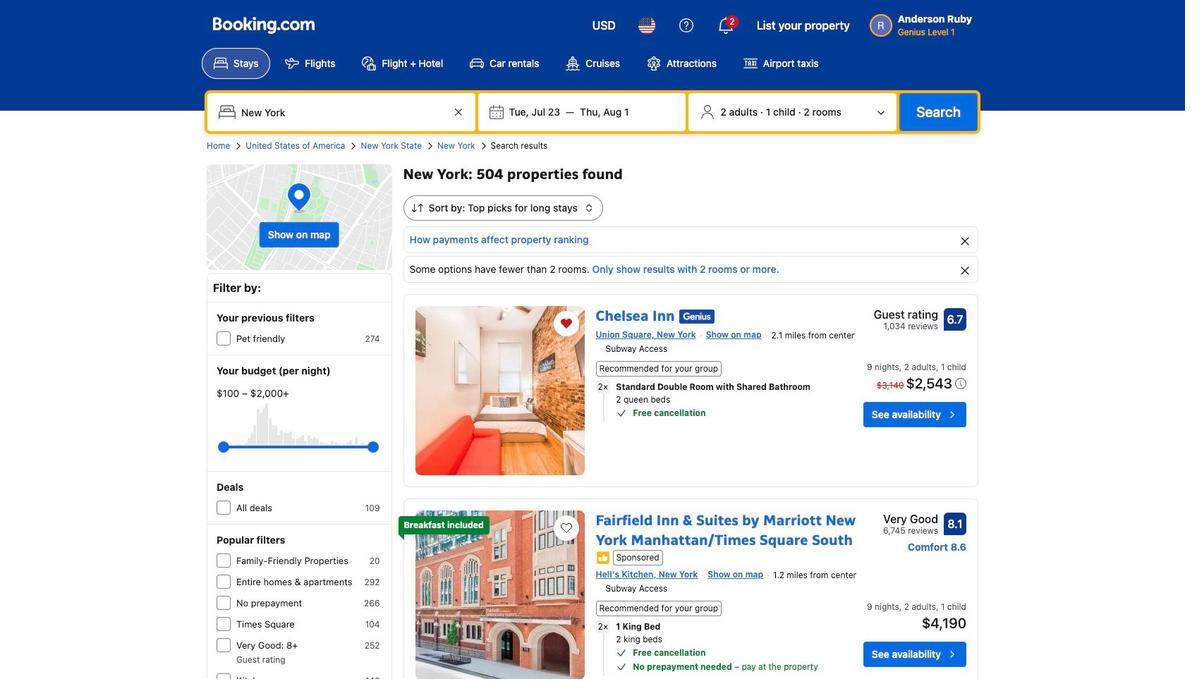 Task type: locate. For each thing, give the bounding box(es) containing it.
search results updated. new york: 504 properties found. element
[[403, 164, 979, 184]]

fairfield inn & suites by marriott new york manhattan/times square south image
[[415, 511, 585, 680]]

your account menu anderson ruby genius level 1 element
[[870, 12, 972, 39]]

genius discounts available at this property. image
[[679, 310, 715, 324], [679, 310, 715, 324]]

chelsea inn image
[[415, 306, 585, 476]]

Where are you going? field
[[236, 100, 450, 125]]

group
[[224, 436, 373, 459]]



Task type: describe. For each thing, give the bounding box(es) containing it.
booking.com image
[[213, 17, 315, 34]]

this property is part of our preferred partner program. it's committed to providing excellent service and good value. it'll pay us a higher commission if you make a booking. image
[[596, 551, 610, 565]]

this property is part of our preferred partner program. it's committed to providing excellent service and good value. it'll pay us a higher commission if you make a booking. image
[[596, 551, 610, 565]]



Task type: vqa. For each thing, say whether or not it's contained in the screenshot.
Chelsea Inn image
yes



